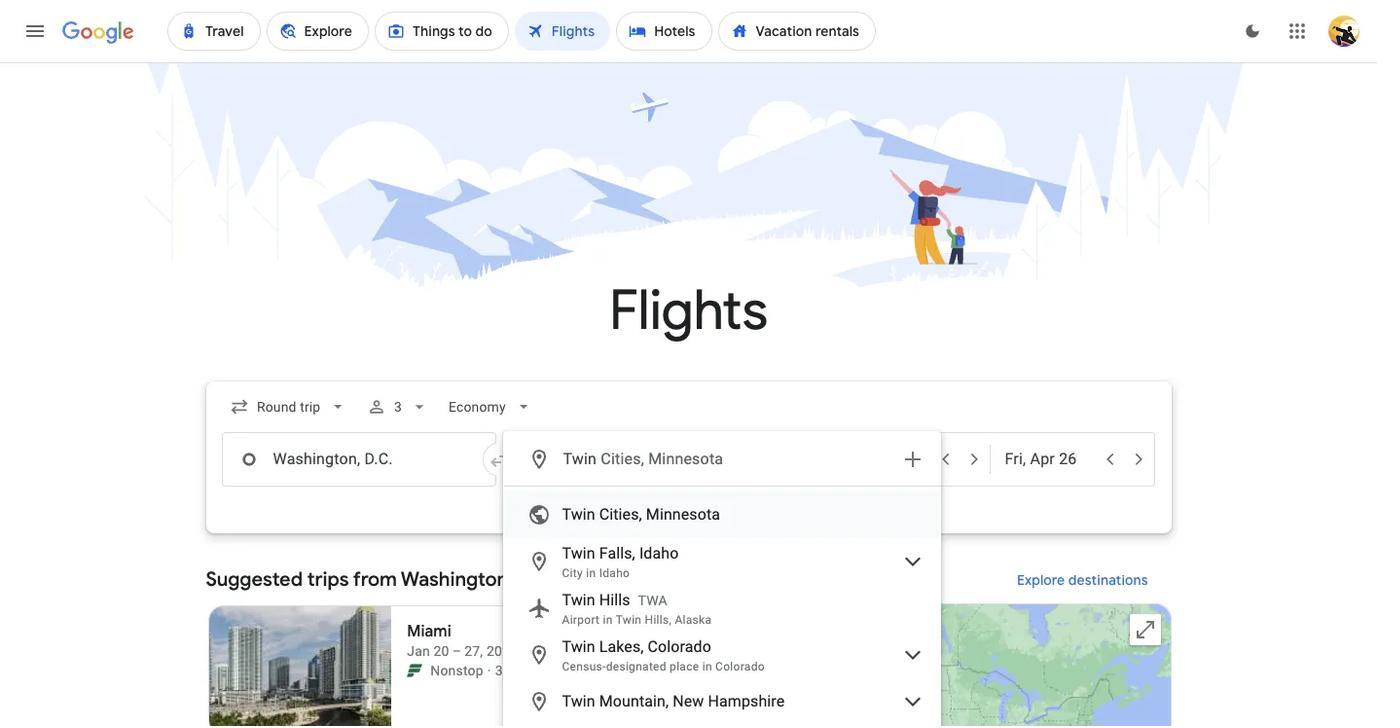 Task type: vqa. For each thing, say whether or not it's contained in the screenshot.
Google "image" at the top
no



Task type: locate. For each thing, give the bounding box(es) containing it.
1 vertical spatial in
[[603, 613, 613, 627]]

1 horizontal spatial explore
[[1017, 571, 1065, 589]]

from
[[353, 567, 397, 592]]

twin down hills
[[616, 613, 642, 627]]

cities,
[[599, 505, 642, 524]]

explore
[[678, 523, 726, 540], [1017, 571, 1065, 589]]

in down hills
[[603, 613, 613, 627]]

d.c.
[[518, 567, 556, 592]]

3 hr
[[495, 663, 519, 678]]

colorado up hampshire
[[716, 660, 765, 674]]

 image
[[487, 661, 491, 680]]

in right city
[[586, 567, 596, 580]]

0 vertical spatial in
[[586, 567, 596, 580]]

in for hills
[[603, 613, 613, 627]]

flights
[[609, 276, 768, 346]]

explore inside button
[[1017, 571, 1065, 589]]

explore for explore destinations
[[1017, 571, 1065, 589]]

1 horizontal spatial idaho
[[639, 544, 679, 563]]

nonstop
[[430, 663, 484, 678]]

2 horizontal spatial in
[[702, 660, 712, 674]]

hills
[[599, 591, 630, 609]]

minnesota
[[648, 450, 723, 468], [646, 505, 720, 524]]

3 for 3 hr
[[495, 663, 503, 678]]

53 US dollars text field
[[627, 706, 651, 723]]

0 vertical spatial 3
[[394, 399, 402, 415]]

twin mountain, new hampshire option
[[504, 678, 940, 725]]

twin down census-
[[562, 692, 595, 711]]

1 horizontal spatial colorado
[[716, 660, 765, 674]]

0 horizontal spatial 3
[[394, 399, 402, 415]]

explore button
[[635, 512, 742, 551]]

twin for lakes,
[[562, 638, 595, 656]]

colorado
[[648, 638, 711, 656], [716, 660, 765, 674]]

toggle nearby airports for twin mountain, new hampshire image
[[901, 690, 924, 713]]

hr
[[507, 663, 519, 678]]

Departure text field
[[841, 433, 930, 486]]

1 horizontal spatial in
[[603, 613, 613, 627]]

twin inside twin falls, idaho city in idaho
[[562, 544, 595, 563]]

twin
[[562, 505, 595, 524], [562, 544, 595, 563], [562, 591, 595, 609], [616, 613, 642, 627], [562, 638, 595, 656], [562, 692, 595, 711]]

washington,
[[401, 567, 513, 592]]

2024
[[487, 643, 518, 659]]

in inside the twin lakes, colorado census-designated place in colorado
[[702, 660, 712, 674]]

1 vertical spatial explore
[[1017, 571, 1065, 589]]

designated
[[606, 660, 667, 674]]

twin cities, minnesota option
[[504, 492, 940, 538]]

twin inside the twin lakes, colorado census-designated place in colorado
[[562, 638, 595, 656]]

0 vertical spatial explore
[[678, 523, 726, 540]]

0 vertical spatial colorado
[[648, 638, 711, 656]]

0 horizontal spatial in
[[586, 567, 596, 580]]

idaho right falls, on the left bottom of page
[[639, 544, 679, 563]]

3 inside suggested trips from washington, d.c. 'region'
[[495, 663, 503, 678]]

miami
[[407, 622, 451, 641]]

twin up airport
[[562, 591, 595, 609]]

twin for hills
[[562, 591, 595, 609]]

main menu image
[[23, 19, 47, 43]]

in inside twin falls, idaho city in idaho
[[586, 567, 596, 580]]

twin up census-
[[562, 638, 595, 656]]

idaho down falls, on the left bottom of page
[[599, 567, 630, 580]]

None field
[[221, 389, 355, 424], [441, 389, 541, 424], [221, 389, 355, 424], [441, 389, 541, 424]]

list box containing twin cities, minnesota
[[504, 487, 940, 726]]

suggested trips from washington, d.c.
[[206, 567, 556, 592]]

colorado up place
[[648, 638, 711, 656]]

twin hills twa airport in twin hills, alaska
[[562, 591, 712, 627]]

enter your destination dialog
[[503, 431, 941, 726]]

Where else? text field
[[562, 436, 889, 483]]

twin inside option
[[562, 505, 595, 524]]

miami jan 20 – 27, 2024
[[407, 622, 518, 659]]

0 horizontal spatial idaho
[[599, 567, 630, 580]]

destination, select multiple airports image
[[901, 448, 924, 471]]

1 vertical spatial minnesota
[[646, 505, 720, 524]]

 image inside suggested trips from washington, d.c. 'region'
[[487, 661, 491, 680]]

0 horizontal spatial colorado
[[648, 638, 711, 656]]

1 horizontal spatial 3
[[495, 663, 503, 678]]

minnesota inside option
[[646, 505, 720, 524]]

0 horizontal spatial explore
[[678, 523, 726, 540]]

census-
[[562, 660, 606, 674]]

3 inside popup button
[[394, 399, 402, 415]]

$53
[[627, 706, 651, 723]]

twin left cities,
[[562, 505, 595, 524]]

list box
[[504, 487, 940, 726]]

in right place
[[702, 660, 712, 674]]

3 for 3
[[394, 399, 402, 415]]

1 vertical spatial 3
[[495, 663, 503, 678]]

twin falls, idaho option
[[504, 538, 940, 585]]

in
[[586, 567, 596, 580], [603, 613, 613, 627], [702, 660, 712, 674]]

trips
[[307, 567, 349, 592]]

minnesota right the ‌cities,
[[648, 450, 723, 468]]

in inside twin hills twa airport in twin hills, alaska
[[603, 613, 613, 627]]

None text field
[[221, 432, 496, 487]]

falls,
[[599, 544, 635, 563]]

idaho
[[639, 544, 679, 563], [599, 567, 630, 580]]

3
[[394, 399, 402, 415], [495, 663, 503, 678]]

explore destinations button
[[994, 557, 1171, 603]]

2 vertical spatial in
[[702, 660, 712, 674]]

0 vertical spatial minnesota
[[648, 450, 723, 468]]

minnesota down the ‌cities, minnesota
[[646, 505, 720, 524]]

1 vertical spatial colorado
[[716, 660, 765, 674]]

explore inside button
[[678, 523, 726, 540]]

twin up city
[[562, 544, 595, 563]]

alaska
[[675, 613, 712, 627]]



Task type: describe. For each thing, give the bounding box(es) containing it.
20 – 27,
[[434, 643, 483, 659]]

twin lakes, colorado census-designated place in colorado
[[562, 638, 765, 674]]

twin for mountain,
[[562, 692, 595, 711]]

airport
[[562, 613, 600, 627]]

‌cities,
[[601, 450, 644, 468]]

lakes,
[[599, 638, 644, 656]]

Flight search field
[[190, 382, 1187, 726]]

change appearance image
[[1229, 8, 1276, 55]]

twin cities, minnesota
[[562, 505, 720, 524]]

toggle nearby airports for twin lakes, colorado image
[[901, 643, 924, 667]]

twin falls, idaho city in idaho
[[562, 544, 679, 580]]

suggested trips from washington, d.c. region
[[206, 557, 1171, 726]]

toggle nearby airports for twin falls, idaho image
[[901, 550, 924, 573]]

twa
[[638, 593, 668, 608]]

frontier image
[[407, 663, 423, 678]]

3 button
[[359, 384, 437, 430]]

in for falls,
[[586, 567, 596, 580]]

0 vertical spatial idaho
[[639, 544, 679, 563]]

list box inside enter your destination dialog
[[504, 487, 940, 726]]

mountain,
[[599, 692, 669, 711]]

‌cities, minnesota
[[601, 450, 723, 468]]

suggested
[[206, 567, 303, 592]]

twin lakes, colorado option
[[504, 632, 940, 678]]

1 vertical spatial idaho
[[599, 567, 630, 580]]

twin for cities,
[[562, 505, 595, 524]]

twin hills (twa) option
[[504, 585, 940, 632]]

hampshire
[[708, 692, 785, 711]]

city
[[562, 567, 583, 580]]

jan
[[407, 643, 430, 659]]

Return text field
[[1005, 433, 1095, 486]]

new
[[673, 692, 704, 711]]

explore for explore
[[678, 523, 726, 540]]

twin for falls,
[[562, 544, 595, 563]]

twin mountain, new hampshire
[[562, 692, 785, 711]]

explore destinations
[[1017, 571, 1148, 589]]

place
[[670, 660, 699, 674]]

destinations
[[1068, 571, 1148, 589]]

hills,
[[645, 613, 672, 627]]



